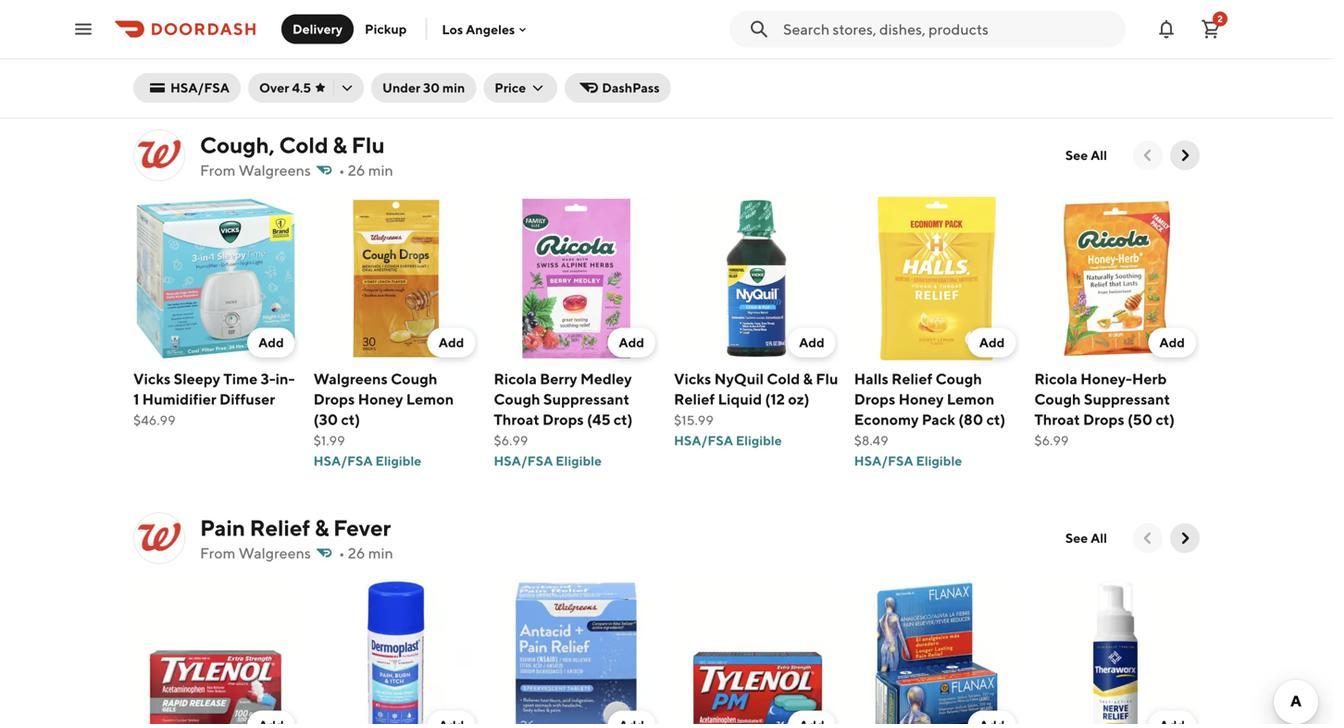 Task type: locate. For each thing, give the bounding box(es) containing it.
2 all from the top
[[1091, 531, 1107, 546]]

eligible inside halls relief cough drops honey lemon economy pack (80 ct) $8.49 hsa/fsa eligible
[[916, 454, 962, 469]]

2 previous button of carousel image from the top
[[1139, 530, 1157, 548]]

& left fever
[[315, 515, 329, 542]]

honey
[[358, 391, 403, 408], [899, 391, 944, 408]]

drops
[[314, 391, 355, 408], [854, 391, 896, 408], [543, 411, 584, 429], [1083, 411, 1125, 429]]

1 horizontal spatial $6.99
[[1034, 433, 1069, 449]]

1 vertical spatial relief
[[674, 391, 715, 408]]

2 vertical spatial relief
[[250, 515, 310, 542]]

0 vertical spatial see all link
[[1054, 141, 1118, 170]]

1 horizontal spatial flu
[[816, 370, 838, 388]]

hsa/fsa
[[170, 80, 230, 95], [674, 433, 733, 449], [314, 454, 373, 469], [494, 454, 553, 469], [854, 454, 913, 469]]

from walgreens for cough,
[[200, 162, 311, 179]]

hsa/fsa down the $15.99
[[674, 433, 733, 449]]

eligible down (12 in the bottom right of the page
[[736, 433, 782, 449]]

los
[[442, 22, 463, 37]]

1 vertical spatial &
[[803, 370, 813, 388]]

1 vertical spatial from walgreens
[[200, 545, 311, 562]]

$3.99 down store search: begin typing to search for stores available on doordash text box
[[947, 59, 981, 74]]

over 4.5 button
[[248, 73, 364, 103]]

(12
[[765, 391, 785, 408]]

1 next button of carousel image from the top
[[1176, 146, 1194, 165]]

• 26 min down fever
[[339, 545, 393, 562]]

&
[[333, 132, 347, 158], [803, 370, 813, 388], [315, 515, 329, 542]]

min right 34 in the right top of the page
[[914, 59, 936, 74]]

1 horizontal spatial lemon
[[947, 391, 995, 408]]

vicks inside the vicks nyquil cold & flu relief liquid (12 oz) $15.99 hsa/fsa eligible
[[674, 370, 711, 388]]

1 horizontal spatial mi
[[516, 59, 530, 74]]

1.7
[[854, 59, 869, 74]]

add button
[[247, 328, 295, 358], [247, 328, 295, 358], [427, 328, 475, 358], [427, 328, 475, 358], [608, 328, 655, 358], [608, 328, 655, 358], [788, 328, 836, 358], [788, 328, 836, 358], [968, 328, 1016, 358], [968, 328, 1016, 358], [1148, 328, 1196, 358], [1148, 328, 1196, 358]]

26 down cough, cold & flu in the left of the page
[[348, 162, 365, 179]]

see
[[1065, 148, 1088, 163], [1065, 531, 1088, 546]]

from for cough, cold & flu
[[200, 162, 236, 179]]

0 vertical spatial • 26 min
[[339, 162, 393, 179]]

0 vertical spatial from walgreens
[[200, 162, 311, 179]]

suppressant for (50
[[1084, 391, 1170, 408]]

ricola honey-herb cough suppressant throat drops (50 ct) image
[[1034, 196, 1200, 362]]

min right 30
[[442, 80, 465, 95]]

hsa/fsa down 1.0 mi • 26 min • $3.99 delivery fee
[[170, 80, 230, 95]]

& for fever
[[315, 515, 329, 542]]

0 horizontal spatial $3.99
[[228, 59, 262, 74]]

1 vertical spatial see
[[1065, 531, 1088, 546]]

hsa/fsa down $1.99 at left bottom
[[314, 454, 373, 469]]

see all
[[1065, 148, 1107, 163], [1065, 531, 1107, 546]]

from walgreens for pain
[[200, 545, 311, 562]]

3 add from the left
[[619, 335, 644, 351]]

1 suppressant from the left
[[543, 391, 630, 408]]

0 horizontal spatial cold
[[279, 132, 328, 158]]

0 horizontal spatial throat
[[494, 411, 540, 429]]

over
[[259, 80, 289, 95]]

add for vicks sleepy time 3-in- 1 humidifier diffuser
[[258, 335, 284, 351]]

0 vertical spatial &
[[333, 132, 347, 158]]

min down fever
[[368, 545, 393, 562]]

drops left (50
[[1083, 411, 1125, 429]]

ricola berry medley cough suppressant throat drops (45 ct) $6.99 hsa/fsa eligible
[[494, 370, 633, 469]]

walgreens
[[133, 36, 208, 53], [238, 162, 311, 179], [314, 370, 388, 388], [238, 545, 311, 562]]

1 horizontal spatial fee
[[677, 59, 696, 74]]

hsa/fsa down berry
[[494, 454, 553, 469]]

cold up (12 in the bottom right of the page
[[767, 370, 800, 388]]

add
[[258, 335, 284, 351], [439, 335, 464, 351], [619, 335, 644, 351], [799, 335, 825, 351], [979, 335, 1005, 351], [1159, 335, 1185, 351]]

1 vertical spatial from
[[200, 545, 236, 562]]

2 from from the top
[[200, 545, 236, 562]]

mi right 1.7
[[872, 59, 886, 74]]

vicks up 1
[[133, 370, 171, 388]]

walgreens up (30
[[314, 370, 388, 388]]

relief
[[892, 370, 933, 388], [674, 391, 715, 408], [250, 515, 310, 542]]

mi right "0.3"
[[516, 59, 530, 74]]

1 vertical spatial cold
[[767, 370, 800, 388]]

•
[[170, 59, 176, 74], [220, 59, 226, 74], [533, 59, 538, 74], [583, 59, 589, 74], [889, 59, 894, 74], [939, 59, 944, 74], [339, 162, 345, 179], [339, 545, 345, 562]]

$6.99 for honey-
[[1034, 433, 1069, 449]]

previous button of carousel image for cough, cold & flu
[[1139, 146, 1157, 165]]

dashpass button
[[565, 73, 671, 103]]

2 delivery from the left
[[628, 59, 675, 74]]

cold
[[279, 132, 328, 158], [767, 370, 800, 388]]

flu
[[351, 132, 385, 158], [816, 370, 838, 388]]

suppressant inside ricola berry medley cough suppressant throat drops (45 ct) $6.99 hsa/fsa eligible
[[543, 391, 630, 408]]

next button of carousel image for flu
[[1176, 146, 1194, 165]]

vicks nyquil cold & flu relief liquid (12 oz) $15.99 hsa/fsa eligible
[[674, 370, 838, 449]]

(45
[[587, 411, 611, 429]]

fee inside the "cvs 0.3 mi • 24 min • $3.99 delivery fee"
[[677, 59, 696, 74]]

delivery up over 4.5
[[265, 59, 312, 74]]

delivery
[[293, 21, 343, 37]]

0 horizontal spatial lemon
[[406, 391, 454, 408]]

ricola berry medley cough suppressant throat drops (45 ct) image
[[494, 196, 659, 362]]

2 see all link from the top
[[1054, 524, 1118, 554]]

hsa/fsa down the $8.49
[[854, 454, 913, 469]]

$3.99 up the dashpass
[[591, 59, 625, 74]]

2 horizontal spatial relief
[[892, 370, 933, 388]]

ricola left honey-
[[1034, 370, 1078, 388]]

2 $3.99 from the left
[[591, 59, 625, 74]]

1 horizontal spatial delivery
[[628, 59, 675, 74]]

3 fee from the left
[[1033, 59, 1052, 74]]

0 vertical spatial flu
[[351, 132, 385, 158]]

relief up the $15.99
[[674, 391, 715, 408]]

3 mi from the left
[[872, 59, 886, 74]]

1 horizontal spatial cold
[[767, 370, 800, 388]]

0 horizontal spatial relief
[[250, 515, 310, 542]]

ricola for honey-
[[1034, 370, 1078, 388]]

suppressant up (50
[[1084, 391, 1170, 408]]

2 horizontal spatial fee
[[1033, 59, 1052, 74]]

vicks inside vicks sleepy time 3-in- 1 humidifier diffuser $46.99
[[133, 370, 171, 388]]

1 horizontal spatial suppressant
[[1084, 391, 1170, 408]]

26 for cough, cold & flu
[[348, 162, 365, 179]]

$3.99
[[228, 59, 262, 74], [591, 59, 625, 74], [947, 59, 981, 74]]

1 lemon from the left
[[406, 391, 454, 408]]

add for walgreens cough drops honey lemon (30 ct)
[[439, 335, 464, 351]]

suppressant
[[543, 391, 630, 408], [1084, 391, 1170, 408]]

1 horizontal spatial honey
[[899, 391, 944, 408]]

ricola left berry
[[494, 370, 537, 388]]

walgreens down cough, cold & flu in the left of the page
[[238, 162, 311, 179]]

mi
[[153, 59, 167, 74], [516, 59, 530, 74], [872, 59, 886, 74]]

next button of carousel image
[[1176, 146, 1194, 165], [1176, 530, 1194, 548]]

1
[[133, 391, 139, 408]]

throat left (50
[[1034, 411, 1080, 429]]

under
[[382, 80, 420, 95]]

1 vertical spatial • 26 min
[[339, 545, 393, 562]]

relief right pain
[[250, 515, 310, 542]]

nyquil
[[714, 370, 764, 388]]

eligible down '(45'
[[556, 454, 602, 469]]

$6.99 inside the ricola honey-herb cough suppressant throat drops (50 ct) $6.99
[[1034, 433, 1069, 449]]

1.0
[[133, 59, 150, 74]]

1 previous button of carousel image from the top
[[1139, 146, 1157, 165]]

ct) right '(45'
[[614, 411, 633, 429]]

& up oz)
[[803, 370, 813, 388]]

1 delivery from the left
[[265, 59, 312, 74]]

eligible up fever
[[375, 454, 422, 469]]

humidifier
[[142, 391, 216, 408]]

4.7
[[494, 79, 512, 94]]

2 vertical spatial &
[[315, 515, 329, 542]]

suppressant inside the ricola honey-herb cough suppressant throat drops (50 ct) $6.99
[[1084, 391, 1170, 408]]

in-
[[276, 370, 295, 388]]

0 vertical spatial see
[[1065, 148, 1088, 163]]

ricola inside ricola berry medley cough suppressant throat drops (45 ct) $6.99 hsa/fsa eligible
[[494, 370, 537, 388]]

0.3
[[494, 59, 513, 74]]

theraworx nerve relief foam (7.1 oz) image
[[1034, 580, 1200, 725]]

0 horizontal spatial vicks
[[133, 370, 171, 388]]

3 ct) from the left
[[986, 411, 1006, 429]]

throat left '(45'
[[494, 411, 540, 429]]

2 $6.99 from the left
[[1034, 433, 1069, 449]]

mi for rite aid
[[872, 59, 886, 74]]

0 horizontal spatial click to add this store to your saved list image
[[449, 35, 472, 57]]

0 vertical spatial from
[[200, 162, 236, 179]]

aid
[[886, 36, 910, 53]]

1 horizontal spatial relief
[[674, 391, 715, 408]]

2 fee from the left
[[677, 59, 696, 74]]

& inside the vicks nyquil cold & flu relief liquid (12 oz) $15.99 hsa/fsa eligible
[[803, 370, 813, 388]]

2 horizontal spatial mi
[[872, 59, 886, 74]]

1 from from the top
[[200, 162, 236, 179]]

ct) right (30
[[341, 411, 360, 429]]

3-
[[261, 370, 276, 388]]

pain relief & fever
[[200, 515, 391, 542]]

ricola honey-herb cough suppressant throat drops (50 ct) $6.99
[[1034, 370, 1175, 449]]

1 fee from the left
[[314, 59, 333, 74]]

eligible down pack
[[916, 454, 962, 469]]

2 from walgreens from the top
[[200, 545, 311, 562]]

hsa/fsa inside halls relief cough drops honey lemon economy pack (80 ct) $8.49 hsa/fsa eligible
[[854, 454, 913, 469]]

1 horizontal spatial vicks
[[674, 370, 711, 388]]

0 horizontal spatial suppressant
[[543, 391, 630, 408]]

2 • 26 min from the top
[[339, 545, 393, 562]]

drops inside halls relief cough drops honey lemon economy pack (80 ct) $8.49 hsa/fsa eligible
[[854, 391, 896, 408]]

from down pain
[[200, 545, 236, 562]]

drops inside the walgreens cough drops honey lemon (30 ct) $1.99 hsa/fsa eligible
[[314, 391, 355, 408]]

from walgreens
[[200, 162, 311, 179], [200, 545, 311, 562]]

2 mi from the left
[[516, 59, 530, 74]]

1 add from the left
[[258, 335, 284, 351]]

halls
[[854, 370, 889, 388]]

all for pain relief & fever
[[1091, 531, 1107, 546]]

delivery up the dashpass
[[628, 59, 675, 74]]

5 add from the left
[[979, 335, 1005, 351]]

vicks sleepy time 3-in- 1 humidifier diffuser $46.99
[[133, 370, 295, 428]]

4 ct) from the left
[[1156, 411, 1175, 429]]

$6.99
[[494, 433, 528, 449], [1034, 433, 1069, 449]]

mi right 1.0
[[153, 59, 167, 74]]

click to add this store to your saved list image
[[810, 35, 832, 57]]

4 add from the left
[[799, 335, 825, 351]]

26
[[178, 59, 193, 74], [348, 162, 365, 179], [348, 545, 365, 562]]

• 26 min down cough, cold & flu in the left of the page
[[339, 162, 393, 179]]

min inside the "cvs 0.3 mi • 24 min • $3.99 delivery fee"
[[559, 59, 581, 74]]

& for flu
[[333, 132, 347, 158]]

cough
[[391, 370, 437, 388], [936, 370, 982, 388], [494, 391, 540, 408], [1034, 391, 1081, 408]]

1 $3.99 from the left
[[228, 59, 262, 74]]

0 horizontal spatial fee
[[314, 59, 333, 74]]

ricola
[[494, 370, 537, 388], [1034, 370, 1078, 388]]

1 vicks from the left
[[133, 370, 171, 388]]

3 delivery from the left
[[983, 59, 1030, 74]]

over 4.5
[[259, 80, 311, 95]]

cough,
[[200, 132, 275, 158]]

1 click to add this store to your saved list image from the left
[[449, 35, 472, 57]]

(50
[[1128, 411, 1153, 429]]

26 down fever
[[348, 545, 365, 562]]

1 from walgreens from the top
[[200, 162, 311, 179]]

0 vertical spatial relief
[[892, 370, 933, 388]]

2 horizontal spatial $3.99
[[947, 59, 981, 74]]

$15.99
[[674, 413, 714, 428]]

$6.99 inside ricola berry medley cough suppressant throat drops (45 ct) $6.99 hsa/fsa eligible
[[494, 433, 528, 449]]

eligible
[[736, 433, 782, 449], [375, 454, 422, 469], [556, 454, 602, 469], [916, 454, 962, 469]]

1 $6.99 from the left
[[494, 433, 528, 449]]

mi for walgreens
[[153, 59, 167, 74]]

0 vertical spatial all
[[1091, 148, 1107, 163]]

2 ct) from the left
[[614, 411, 633, 429]]

drops up (30
[[314, 391, 355, 408]]

from walgreens down cough,
[[200, 162, 311, 179]]

$3.99 up over
[[228, 59, 262, 74]]

min right the "24" on the left top of the page
[[559, 59, 581, 74]]

2 horizontal spatial delivery
[[983, 59, 1030, 74]]

1 vertical spatial previous button of carousel image
[[1139, 530, 1157, 548]]

2 lemon from the left
[[947, 391, 995, 408]]

1 horizontal spatial throat
[[1034, 411, 1080, 429]]

eligible inside ricola berry medley cough suppressant throat drops (45 ct) $6.99 hsa/fsa eligible
[[556, 454, 602, 469]]

ricola inside the ricola honey-herb cough suppressant throat drops (50 ct) $6.99
[[1034, 370, 1078, 388]]

cold down over 4.5 button
[[279, 132, 328, 158]]

lemon inside the walgreens cough drops honey lemon (30 ct) $1.99 hsa/fsa eligible
[[406, 391, 454, 408]]

1 ricola from the left
[[494, 370, 537, 388]]

1 vertical spatial see all
[[1065, 531, 1107, 546]]

pack
[[922, 411, 955, 429]]

2 see from the top
[[1065, 531, 1088, 546]]

ct) right (50
[[1156, 411, 1175, 429]]

2 vertical spatial 26
[[348, 545, 365, 562]]

2 ricola from the left
[[1034, 370, 1078, 388]]

ricola for berry
[[494, 370, 537, 388]]

0 horizontal spatial $6.99
[[494, 433, 528, 449]]

2 see all from the top
[[1065, 531, 1107, 546]]

2 horizontal spatial &
[[803, 370, 813, 388]]

1 ct) from the left
[[341, 411, 360, 429]]

delivery down store search: begin typing to search for stores available on doordash text box
[[983, 59, 1030, 74]]

1 horizontal spatial click to add this store to your saved list image
[[1170, 35, 1192, 57]]

26 up (1,600+)
[[178, 59, 193, 74]]

throat inside the ricola honey-herb cough suppressant throat drops (50 ct) $6.99
[[1034, 411, 1080, 429]]

see all link
[[1054, 141, 1118, 170], [1054, 524, 1118, 554]]

0 horizontal spatial delivery
[[265, 59, 312, 74]]

1 all from the top
[[1091, 148, 1107, 163]]

suppressant up '(45'
[[543, 391, 630, 408]]

fee
[[314, 59, 333, 74], [677, 59, 696, 74], [1033, 59, 1052, 74]]

drops down halls
[[854, 391, 896, 408]]

0 vertical spatial see all
[[1065, 148, 1107, 163]]

drops left '(45'
[[543, 411, 584, 429]]

relief inside halls relief cough drops honey lemon economy pack (80 ct) $8.49 hsa/fsa eligible
[[892, 370, 933, 388]]

& down over 4.5 button
[[333, 132, 347, 158]]

1 see all from the top
[[1065, 148, 1107, 163]]

see for pain relief & fever
[[1065, 531, 1088, 546]]

walgreens inside the walgreens cough drops honey lemon (30 ct) $1.99 hsa/fsa eligible
[[314, 370, 388, 388]]

click to add this store to your saved list image
[[449, 35, 472, 57], [1170, 35, 1192, 57]]

los angeles
[[442, 22, 515, 37]]

1 see all link from the top
[[1054, 141, 1118, 170]]

2 vicks from the left
[[674, 370, 711, 388]]

hsa/fsa inside the walgreens cough drops honey lemon (30 ct) $1.99 hsa/fsa eligible
[[314, 454, 373, 469]]

• 26 min
[[339, 162, 393, 179], [339, 545, 393, 562]]

throat for berry
[[494, 411, 540, 429]]

1 horizontal spatial &
[[333, 132, 347, 158]]

1 vertical spatial flu
[[816, 370, 838, 388]]

throat inside ricola berry medley cough suppressant throat drops (45 ct) $6.99 hsa/fsa eligible
[[494, 411, 540, 429]]

ct) right (80
[[986, 411, 1006, 429]]

0 horizontal spatial &
[[315, 515, 329, 542]]

0 horizontal spatial ricola
[[494, 370, 537, 388]]

relief right halls
[[892, 370, 933, 388]]

3 $3.99 from the left
[[947, 59, 981, 74]]

1 see from the top
[[1065, 148, 1088, 163]]

hsa/fsa button
[[133, 73, 241, 103]]

lemon
[[406, 391, 454, 408], [947, 391, 995, 408]]

from down cough,
[[200, 162, 236, 179]]

2 add from the left
[[439, 335, 464, 351]]

see for cough, cold & flu
[[1065, 148, 1088, 163]]

2 suppressant from the left
[[1084, 391, 1170, 408]]

vicks
[[133, 370, 171, 388], [674, 370, 711, 388]]

ct)
[[341, 411, 360, 429], [614, 411, 633, 429], [986, 411, 1006, 429], [1156, 411, 1175, 429]]

0 horizontal spatial honey
[[358, 391, 403, 408]]

0 vertical spatial previous button of carousel image
[[1139, 146, 1157, 165]]

1 vertical spatial all
[[1091, 531, 1107, 546]]

2 click to add this store to your saved list image from the left
[[1170, 35, 1192, 57]]

price
[[495, 80, 526, 95]]

2 next button of carousel image from the top
[[1176, 530, 1194, 548]]

all
[[1091, 148, 1107, 163], [1091, 531, 1107, 546]]

1 horizontal spatial $3.99
[[591, 59, 625, 74]]

delivery for walgreens
[[265, 59, 312, 74]]

2 honey from the left
[[899, 391, 944, 408]]

flu left halls
[[816, 370, 838, 388]]

previous button of carousel image
[[1139, 146, 1157, 165], [1139, 530, 1157, 548]]

relief for drops
[[892, 370, 933, 388]]

6 add from the left
[[1159, 335, 1185, 351]]

1 throat from the left
[[494, 411, 540, 429]]

walgreens down the pain relief & fever
[[238, 545, 311, 562]]

rite aid
[[854, 36, 910, 53]]

delivery
[[265, 59, 312, 74], [628, 59, 675, 74], [983, 59, 1030, 74]]

1 honey from the left
[[358, 391, 403, 408]]

walgreens effervescent pain relief tablets original (36 ct) image
[[494, 580, 659, 725]]

from walgreens down pain
[[200, 545, 311, 562]]

1 mi from the left
[[153, 59, 167, 74]]

1 vertical spatial next button of carousel image
[[1176, 530, 1194, 548]]

2 throat from the left
[[1034, 411, 1080, 429]]

0 horizontal spatial mi
[[153, 59, 167, 74]]

1 vertical spatial 26
[[348, 162, 365, 179]]

1 horizontal spatial ricola
[[1034, 370, 1078, 388]]

vicks up the $15.99
[[674, 370, 711, 388]]

oz)
[[788, 391, 810, 408]]

price button
[[484, 73, 558, 103]]

1 • 26 min from the top
[[339, 162, 393, 179]]

throat
[[494, 411, 540, 429], [1034, 411, 1080, 429]]

(650+)
[[530, 79, 571, 94]]

flu down under
[[351, 132, 385, 158]]

1 vertical spatial see all link
[[1054, 524, 1118, 554]]

0 vertical spatial next button of carousel image
[[1176, 146, 1194, 165]]

under 30 min
[[382, 80, 465, 95]]

cough inside the ricola honey-herb cough suppressant throat drops (50 ct) $6.99
[[1034, 391, 1081, 408]]



Task type: vqa. For each thing, say whether or not it's contained in the screenshot.
"Vicks NyQuil Cold & Flu Relief Liquid (12 oz)" image
yes



Task type: describe. For each thing, give the bounding box(es) containing it.
delivery for rite aid
[[983, 59, 1030, 74]]

eligible inside the vicks nyquil cold & flu relief liquid (12 oz) $15.99 hsa/fsa eligible
[[736, 433, 782, 449]]

vicks nyquil cold & flu relief liquid (12 oz) image
[[674, 196, 839, 362]]

relief for fever
[[250, 515, 310, 542]]

diffuser
[[219, 391, 275, 408]]

add for vicks nyquil cold & flu relief liquid (12 oz)
[[799, 335, 825, 351]]

drops inside the ricola honey-herb cough suppressant throat drops (50 ct) $6.99
[[1083, 411, 1125, 429]]

halls relief cough drops honey lemon economy pack (80 ct) image
[[854, 196, 1020, 362]]

$8.49
[[854, 433, 888, 449]]

see all link for pain relief & fever
[[1054, 524, 1118, 554]]

relief inside the vicks nyquil cold & flu relief liquid (12 oz) $15.99 hsa/fsa eligible
[[674, 391, 715, 408]]

see all link for cough, cold & flu
[[1054, 141, 1118, 170]]

(30
[[314, 411, 338, 429]]

24
[[541, 59, 556, 74]]

angeles
[[466, 22, 515, 37]]

0 horizontal spatial flu
[[351, 132, 385, 158]]

34
[[897, 59, 912, 74]]

$3.99 for rite aid
[[947, 59, 981, 74]]

see all for cough, cold & flu
[[1065, 148, 1107, 163]]

rite
[[854, 36, 883, 53]]

hsa/fsa inside 'hsa/fsa' button
[[170, 80, 230, 95]]

flanax pain reliever fever reducer tablets (24 ct) image
[[854, 580, 1020, 725]]

2 button
[[1192, 11, 1229, 48]]

cvs
[[494, 36, 525, 53]]

$6.99 for berry
[[494, 433, 528, 449]]

ct) inside the ricola honey-herb cough suppressant throat drops (50 ct) $6.99
[[1156, 411, 1175, 429]]

mi inside the "cvs 0.3 mi • 24 min • $3.99 delivery fee"
[[516, 59, 530, 74]]

liquid
[[718, 391, 762, 408]]

sleepy
[[174, 370, 220, 388]]

min inside under 30 min button
[[442, 80, 465, 95]]

halls relief cough drops honey lemon economy pack (80 ct) $8.49 hsa/fsa eligible
[[854, 370, 1006, 469]]

los angeles button
[[442, 22, 530, 37]]

vicks for 1
[[133, 370, 171, 388]]

open menu image
[[72, 18, 94, 40]]

(1,600+)
[[171, 79, 221, 94]]

dashpass
[[602, 80, 660, 95]]

vicks sleepy time 3-in-1 humidifier diffuser image
[[133, 196, 299, 362]]

min up (1,600+)
[[196, 59, 218, 74]]

Store search: begin typing to search for stores available on DoorDash text field
[[783, 19, 1115, 39]]

herb
[[1132, 370, 1167, 388]]

throat for honey-
[[1034, 411, 1080, 429]]

click to add this store to your saved list image for walgreens
[[449, 35, 472, 57]]

2
[[1218, 13, 1223, 24]]

drops inside ricola berry medley cough suppressant throat drops (45 ct) $6.99 hsa/fsa eligible
[[543, 411, 584, 429]]

0 vertical spatial cold
[[279, 132, 328, 158]]

economy
[[854, 411, 919, 429]]

26 for pain relief & fever
[[348, 545, 365, 562]]

cold inside the vicks nyquil cold & flu relief liquid (12 oz) $15.99 hsa/fsa eligible
[[767, 370, 800, 388]]

1 items, open order cart image
[[1200, 18, 1222, 40]]

hsa/fsa inside ricola berry medley cough suppressant throat drops (45 ct) $6.99 hsa/fsa eligible
[[494, 454, 553, 469]]

add for ricola honey-herb cough suppressant throat drops (50 ct)
[[1159, 335, 1185, 351]]

fee for walgreens
[[314, 59, 333, 74]]

eligible inside the walgreens cough drops honey lemon (30 ct) $1.99 hsa/fsa eligible
[[375, 454, 422, 469]]

delivery inside the "cvs 0.3 mi • 24 min • $3.99 delivery fee"
[[628, 59, 675, 74]]

$1.99
[[314, 433, 345, 449]]

add for halls relief cough drops honey lemon economy pack (80 ct)
[[979, 335, 1005, 351]]

$46.99
[[133, 413, 176, 428]]

under 30 min button
[[371, 73, 476, 103]]

fee for rite aid
[[1033, 59, 1052, 74]]

honey inside the walgreens cough drops honey lemon (30 ct) $1.99 hsa/fsa eligible
[[358, 391, 403, 408]]

cough inside ricola berry medley cough suppressant throat drops (45 ct) $6.99 hsa/fsa eligible
[[494, 391, 540, 408]]

cough, cold & flu
[[200, 132, 385, 158]]

walgreens cough drops honey lemon (30 ct) $1.99 hsa/fsa eligible
[[314, 370, 454, 469]]

1.0 mi • 26 min • $3.99 delivery fee
[[133, 59, 333, 74]]

from for pain relief & fever
[[200, 545, 236, 562]]

delivery button
[[281, 14, 354, 44]]

next button of carousel image for fever
[[1176, 530, 1194, 548]]

30
[[423, 80, 440, 95]]

notification bell image
[[1155, 18, 1178, 40]]

ct) inside ricola berry medley cough suppressant throat drops (45 ct) $6.99 hsa/fsa eligible
[[614, 411, 633, 429]]

click to add this store to your saved list image for rite aid
[[1170, 35, 1192, 57]]

walgreens up 1.0
[[133, 36, 208, 53]]

medley
[[580, 370, 632, 388]]

• 26 min for flu
[[339, 162, 393, 179]]

vicks for relief
[[674, 370, 711, 388]]

fever
[[333, 515, 391, 542]]

pickup
[[365, 21, 407, 37]]

pain
[[200, 515, 245, 542]]

lemon inside halls relief cough drops honey lemon economy pack (80 ct) $8.49 hsa/fsa eligible
[[947, 391, 995, 408]]

walgreens cough drops honey lemon (30 ct) image
[[314, 196, 479, 362]]

cough inside halls relief cough drops honey lemon economy pack (80 ct) $8.49 hsa/fsa eligible
[[936, 370, 982, 388]]

0 vertical spatial 26
[[178, 59, 193, 74]]

see all for pain relief & fever
[[1065, 531, 1107, 546]]

previous button of carousel image for pain relief & fever
[[1139, 530, 1157, 548]]

• 26 min for fever
[[339, 545, 393, 562]]

ct) inside the walgreens cough drops honey lemon (30 ct) $1.99 hsa/fsa eligible
[[341, 411, 360, 429]]

hsa/fsa inside the vicks nyquil cold & flu relief liquid (12 oz) $15.99 hsa/fsa eligible
[[674, 433, 733, 449]]

4.6
[[133, 79, 152, 94]]

flu inside the vicks nyquil cold & flu relief liquid (12 oz) $15.99 hsa/fsa eligible
[[816, 370, 838, 388]]

honey-
[[1081, 370, 1132, 388]]

(80
[[958, 411, 983, 429]]

cvs 0.3 mi • 24 min • $3.99 delivery fee
[[494, 36, 696, 74]]

all for cough, cold & flu
[[1091, 148, 1107, 163]]

honey inside halls relief cough drops honey lemon economy pack (80 ct) $8.49 hsa/fsa eligible
[[899, 391, 944, 408]]

dermoplast pain & itch relief spray (2.75 oz) image
[[314, 580, 479, 725]]

tylenol pm extra strength pain reliever & sleep aid 500 mg caplets (24 ct) image
[[674, 580, 839, 725]]

time
[[223, 370, 258, 388]]

cough inside the walgreens cough drops honey lemon (30 ct) $1.99 hsa/fsa eligible
[[391, 370, 437, 388]]

ct) inside halls relief cough drops honey lemon economy pack (80 ct) $8.49 hsa/fsa eligible
[[986, 411, 1006, 429]]

tylenol extra strength rapid release 500 mg gelcaps (100 ct) image
[[133, 580, 299, 725]]

4.5
[[292, 80, 311, 95]]

1.7 mi • 34 min • $3.99 delivery fee
[[854, 59, 1052, 74]]

suppressant for (45
[[543, 391, 630, 408]]

pickup button
[[354, 14, 418, 44]]

add for ricola berry medley cough suppressant throat drops (45 ct)
[[619, 335, 644, 351]]

$3.99 inside the "cvs 0.3 mi • 24 min • $3.99 delivery fee"
[[591, 59, 625, 74]]

berry
[[540, 370, 577, 388]]

min down under
[[368, 162, 393, 179]]

$3.99 for walgreens
[[228, 59, 262, 74]]



